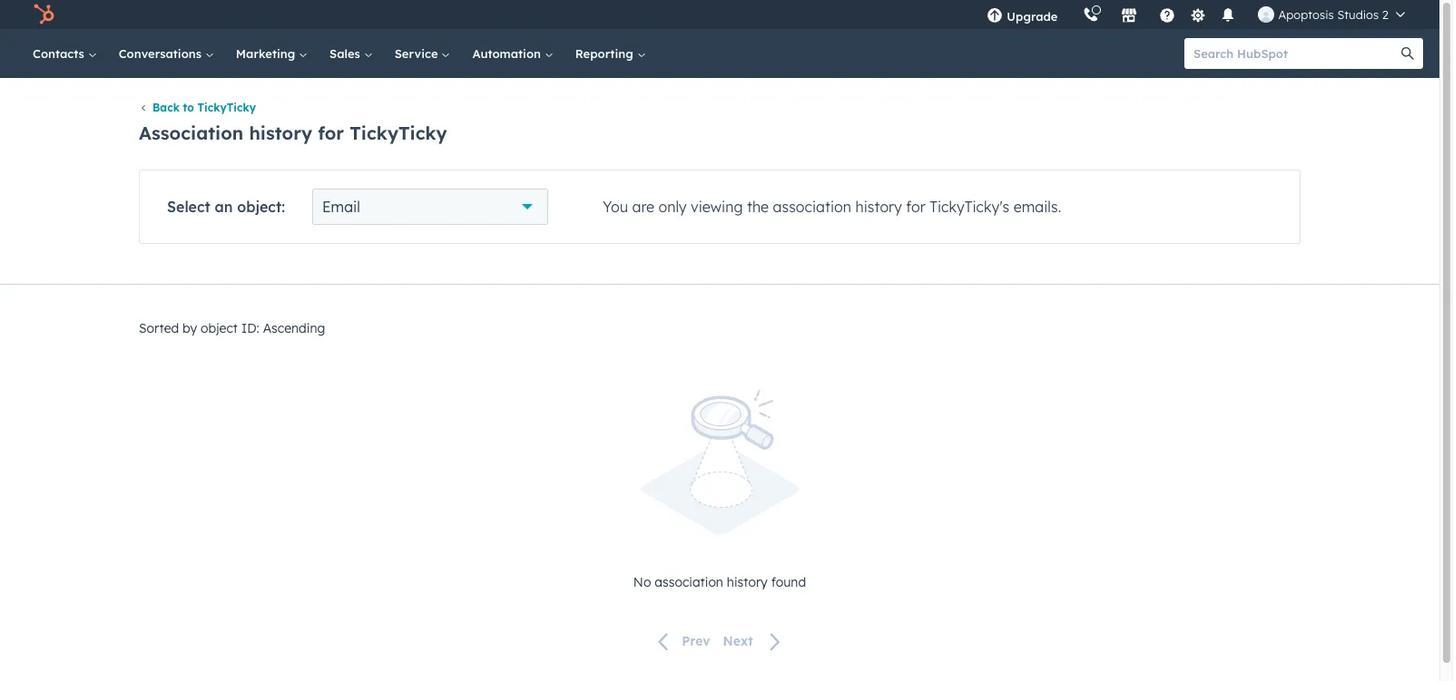 Task type: locate. For each thing, give the bounding box(es) containing it.
an
[[215, 198, 233, 216]]

association
[[773, 198, 851, 216], [655, 574, 723, 591]]

automation
[[472, 46, 544, 61]]

0 horizontal spatial tickyticky
[[197, 101, 256, 115]]

tickyticky
[[197, 101, 256, 115], [350, 121, 447, 144], [930, 198, 1000, 216]]

you
[[603, 198, 628, 216]]

viewing
[[691, 198, 743, 216]]

marketing
[[236, 46, 299, 61]]

1 vertical spatial tickyticky
[[350, 121, 447, 144]]

for left 's
[[906, 198, 926, 216]]

are
[[632, 198, 655, 216]]

1 vertical spatial object
[[201, 321, 238, 337]]

hubspot image
[[33, 4, 54, 25]]

upgrade image
[[987, 8, 1003, 25]]

upgrade
[[1007, 9, 1058, 24]]

conversations link
[[108, 29, 225, 78]]

prev
[[682, 634, 710, 650]]

1 horizontal spatial association
[[773, 198, 851, 216]]

marketplaces button
[[1111, 0, 1149, 29]]

back
[[153, 101, 180, 115]]

service
[[395, 46, 442, 61]]

association right no
[[655, 574, 723, 591]]

select an object :
[[167, 198, 285, 216]]

menu containing apoptosis studios 2
[[974, 0, 1418, 29]]

only
[[659, 198, 687, 216]]

object
[[237, 198, 282, 216], [201, 321, 238, 337]]

no association history found
[[633, 574, 806, 591]]

notifications button
[[1213, 0, 1244, 29]]

1 horizontal spatial history
[[727, 574, 768, 591]]

studios
[[1337, 7, 1379, 22]]

apoptosis
[[1279, 7, 1334, 22]]

1 horizontal spatial for
[[906, 198, 926, 216]]

menu
[[974, 0, 1418, 29]]

2 vertical spatial history
[[727, 574, 768, 591]]

ascending
[[263, 321, 325, 337]]

tickyticky up email popup button
[[350, 121, 447, 144]]

tara schultz image
[[1259, 6, 1275, 23]]

1 vertical spatial history
[[856, 198, 902, 216]]

association right the
[[773, 198, 851, 216]]

object right "by"
[[201, 321, 238, 337]]

history
[[249, 121, 312, 144], [856, 198, 902, 216], [727, 574, 768, 591]]

Search HubSpot search field
[[1185, 38, 1407, 69]]

for up email
[[318, 121, 344, 144]]

0 vertical spatial object
[[237, 198, 282, 216]]

for
[[318, 121, 344, 144], [906, 198, 926, 216]]

the
[[747, 198, 769, 216]]

0 vertical spatial for
[[318, 121, 344, 144]]

0 vertical spatial history
[[249, 121, 312, 144]]

0 vertical spatial association
[[773, 198, 851, 216]]

by
[[183, 321, 197, 337]]

apoptosis studios 2
[[1279, 7, 1389, 22]]

0 vertical spatial tickyticky
[[197, 101, 256, 115]]

tickyticky right the to
[[197, 101, 256, 115]]

no association history found alert
[[139, 391, 1301, 594]]

reporting
[[575, 46, 637, 61]]

sales link
[[319, 29, 384, 78]]

association history for tickyticky
[[139, 121, 447, 144]]

sorted by object id: ascending
[[139, 321, 325, 337]]

marketing link
[[225, 29, 319, 78]]

's
[[1000, 198, 1010, 216]]

contacts
[[33, 46, 88, 61]]

2 vertical spatial tickyticky
[[930, 198, 1000, 216]]

select
[[167, 198, 210, 216]]

sorted
[[139, 321, 179, 337]]

1 vertical spatial association
[[655, 574, 723, 591]]

0 horizontal spatial association
[[655, 574, 723, 591]]

1 horizontal spatial tickyticky
[[350, 121, 447, 144]]

:
[[282, 198, 285, 216]]

object right an
[[237, 198, 282, 216]]

tickyticky left emails
[[930, 198, 1000, 216]]



Task type: describe. For each thing, give the bounding box(es) containing it.
next button
[[717, 630, 792, 654]]

emails
[[1014, 198, 1058, 216]]

notifications image
[[1220, 8, 1237, 25]]

2 horizontal spatial history
[[856, 198, 902, 216]]

association
[[139, 121, 244, 144]]

0 horizontal spatial history
[[249, 121, 312, 144]]

calling icon image
[[1083, 7, 1100, 24]]

contacts link
[[22, 29, 108, 78]]

search image
[[1402, 47, 1414, 60]]

you are only viewing the association history for tickyticky 's emails .
[[603, 198, 1061, 216]]

email button
[[312, 189, 548, 225]]

reporting link
[[564, 29, 657, 78]]

settings image
[[1190, 8, 1206, 24]]

automation link
[[462, 29, 564, 78]]

search button
[[1392, 38, 1423, 69]]

0 horizontal spatial for
[[318, 121, 344, 144]]

service link
[[384, 29, 462, 78]]

2 horizontal spatial tickyticky
[[930, 198, 1000, 216]]

object for :
[[237, 198, 282, 216]]

hubspot link
[[22, 4, 68, 25]]

1 vertical spatial for
[[906, 198, 926, 216]]

to
[[183, 101, 194, 115]]

apoptosis studios 2 button
[[1248, 0, 1416, 29]]

history inside alert
[[727, 574, 768, 591]]

id:
[[241, 321, 259, 337]]

prev button
[[647, 630, 717, 654]]

no
[[633, 574, 651, 591]]

association inside no association history found alert
[[655, 574, 723, 591]]

conversations
[[119, 46, 205, 61]]

help image
[[1160, 8, 1176, 25]]

settings link
[[1187, 5, 1210, 24]]

found
[[771, 574, 806, 591]]

.
[[1058, 198, 1061, 216]]

next
[[723, 634, 753, 650]]

pagination navigation
[[139, 630, 1301, 654]]

object for id:
[[201, 321, 238, 337]]

marketplaces image
[[1121, 8, 1138, 25]]

2
[[1382, 7, 1389, 22]]

help button
[[1152, 0, 1183, 29]]

sales
[[330, 46, 364, 61]]

email
[[322, 198, 360, 216]]

calling icon button
[[1076, 3, 1107, 26]]

back to tickyticky
[[153, 101, 256, 115]]



Task type: vqa. For each thing, say whether or not it's contained in the screenshot.
(About
no



